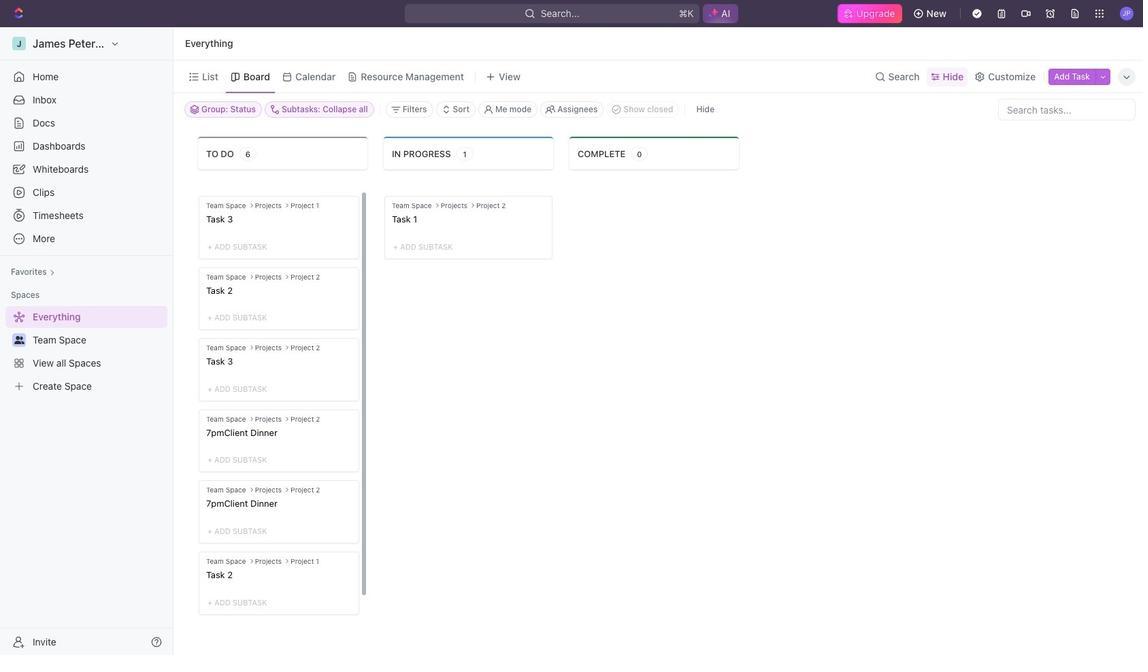 Task type: describe. For each thing, give the bounding box(es) containing it.
user group image
[[14, 336, 24, 344]]

tree inside sidebar navigation
[[5, 306, 167, 398]]

Search tasks... text field
[[999, 99, 1135, 120]]



Task type: locate. For each thing, give the bounding box(es) containing it.
tree
[[5, 306, 167, 398]]

james peterson's workspace, , element
[[12, 37, 26, 50]]

sidebar navigation
[[0, 27, 176, 656]]



Task type: vqa. For each thing, say whether or not it's contained in the screenshot.
user group ICON
yes



